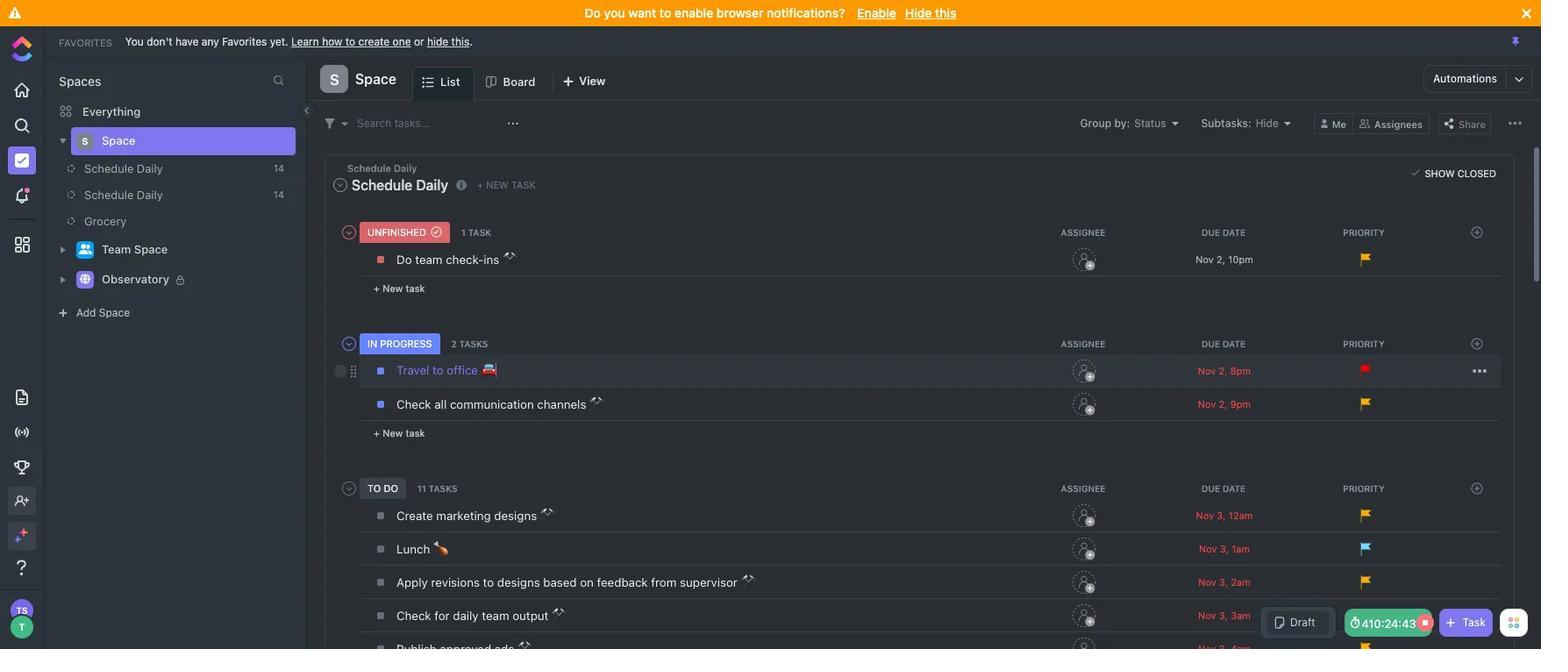 Task type: vqa. For each thing, say whether or not it's contained in the screenshot.
Daily
yes



Task type: locate. For each thing, give the bounding box(es) containing it.
observatory link
[[102, 266, 284, 294]]

1 vertical spatial priority button
[[1296, 338, 1436, 349]]

2 due date button from the top
[[1155, 338, 1296, 349]]

0 horizontal spatial hide
[[905, 5, 932, 20]]

nov left 10
[[1196, 253, 1214, 264]]

closed
[[1458, 167, 1497, 179]]

due date button up nov 2 , 8 pm
[[1155, 338, 1296, 349]]

None text field
[[388, 357, 1010, 385]]

am up nov 3 , 1 am
[[1239, 509, 1253, 520]]

1 assignee from the top
[[1061, 227, 1106, 238]]

am down nov 3 , 1 am
[[1237, 576, 1251, 587]]

1 due from the top
[[1202, 227, 1221, 238]]

0 vertical spatial date
[[1223, 227, 1246, 238]]

do left you
[[585, 5, 601, 20]]

learn
[[291, 35, 319, 48]]

date for 2 tasks
[[1223, 338, 1246, 349]]

1 vertical spatial team
[[482, 609, 509, 623]]

0 horizontal spatial favorites
[[59, 36, 112, 48]]

due date up nov 3 , 12 am
[[1202, 483, 1246, 494]]

0 vertical spatial assignee button
[[1015, 227, 1155, 238]]

new down do team check-ins ⚒️
[[383, 282, 403, 294]]

2 vertical spatial assignee
[[1061, 483, 1106, 494]]

3 due from the top
[[1202, 483, 1221, 494]]

1 vertical spatial to
[[345, 35, 355, 48]]

2 for nov 2 , 9 pm
[[1219, 398, 1225, 409]]

3 for 3
[[1219, 609, 1225, 621]]

schedule daily link up grocery
[[44, 182, 267, 208]]

status
[[1135, 116, 1166, 129]]

hide
[[905, 5, 932, 20], [1256, 116, 1279, 129]]

designs
[[494, 509, 537, 523], [497, 575, 540, 589]]

you
[[604, 5, 625, 20]]

you don't have any favorites yet. learn how to create one or hide this .
[[125, 35, 473, 48]]

+
[[477, 179, 483, 191], [374, 282, 380, 294], [374, 427, 380, 438]]

0 vertical spatial 1
[[461, 227, 466, 238]]

date for 1 task
[[1223, 227, 1246, 238]]

due
[[1202, 227, 1221, 238], [1202, 338, 1221, 349], [1202, 483, 1221, 494]]

3 date from the top
[[1223, 483, 1246, 494]]

2 left 10
[[1217, 253, 1223, 264]]

nov 3 , 3 am
[[1198, 609, 1251, 621]]

team space
[[102, 242, 168, 256]]

0 vertical spatial this
[[935, 5, 957, 20]]

do left check-
[[397, 252, 412, 266]]

due date button
[[1155, 227, 1296, 238], [1155, 338, 1296, 349], [1155, 483, 1296, 494]]

do you want to enable browser notifications? enable hide this
[[585, 5, 957, 20]]

nov down nov 3 , 2 am
[[1198, 609, 1217, 621]]

1 due date from the top
[[1202, 227, 1246, 238]]

due for 11 tasks
[[1202, 483, 1221, 494]]

daily down space link
[[137, 161, 163, 175]]

output
[[513, 609, 549, 623]]

this right hide
[[451, 35, 470, 48]]

search
[[357, 116, 392, 129]]

favorites
[[222, 35, 267, 48], [59, 36, 112, 48]]

tasks right 11
[[429, 483, 458, 494]]

pm for check all communication channels ⚒️
[[1237, 398, 1251, 409]]

0 vertical spatial check
[[397, 397, 431, 411]]

1 horizontal spatial team
[[482, 609, 509, 623]]

2 assignee from the top
[[1061, 338, 1106, 349]]

1 vertical spatial assignee
[[1061, 338, 1106, 349]]

am
[[1239, 509, 1253, 520], [1236, 542, 1250, 554], [1237, 576, 1251, 587], [1237, 609, 1251, 621]]

2 check from the top
[[397, 609, 431, 623]]

ins
[[484, 252, 500, 266]]

sparkle svg 2 image
[[14, 536, 21, 543]]

0 vertical spatial pm
[[1239, 253, 1254, 264]]

1 vertical spatial priority
[[1343, 338, 1385, 349]]

1 vertical spatial 14
[[274, 189, 284, 200]]

to
[[660, 5, 671, 20], [345, 35, 355, 48], [483, 575, 494, 589]]

show closed
[[1425, 167, 1497, 179]]

date up "12"
[[1223, 483, 1246, 494]]

daily inside schedule daily dropdown button
[[416, 177, 448, 193]]

due date button up nov 3 , 12 am
[[1155, 483, 1296, 494]]

14 for 2nd the schedule daily link from the top of the page
[[274, 189, 284, 200]]

enable
[[675, 5, 714, 20]]

check for check all communication channels ⚒️
[[397, 397, 431, 411]]

sparkle svg 1 image
[[19, 528, 28, 537]]

0 vertical spatial due date button
[[1155, 227, 1296, 238]]

+ new task up 11
[[374, 427, 425, 438]]

am for 3
[[1237, 609, 1251, 621]]

nov 2 , 10 pm
[[1196, 253, 1254, 264]]

0 vertical spatial new
[[486, 179, 509, 191]]

1 down "12"
[[1232, 542, 1236, 554]]

team space link
[[102, 236, 284, 264]]

2 vertical spatial assignee button
[[1015, 483, 1155, 494]]

1 horizontal spatial favorites
[[222, 35, 267, 48]]

3 priority button from the top
[[1296, 483, 1436, 494]]

1 vertical spatial check
[[397, 609, 431, 623]]

nov 2 , 8 pm
[[1198, 364, 1251, 376]]

nov for nov 2 , 10 pm
[[1196, 253, 1214, 264]]

check for daily team output ⚒️ link
[[392, 601, 1010, 631]]

apply
[[397, 575, 428, 589]]

check for check for daily team output ⚒️
[[397, 609, 431, 623]]

to right want
[[660, 5, 671, 20]]

due date for 2 tasks
[[1202, 338, 1246, 349]]

2 due date from the top
[[1202, 338, 1246, 349]]

, for 10
[[1223, 253, 1226, 264]]

nov left "12"
[[1196, 509, 1214, 520]]

due up nov 3 , 12 am
[[1202, 483, 1221, 494]]

nov left 9
[[1198, 398, 1216, 409]]

1 horizontal spatial this
[[935, 5, 957, 20]]

1 vertical spatial due
[[1202, 338, 1221, 349]]

3 priority from the top
[[1343, 483, 1385, 494]]

show closed button
[[1408, 164, 1501, 182]]

apply revisions to designs based on feedback from supervisor ⚒️ link
[[392, 567, 1010, 597]]

nov up nov 3 , 3 am
[[1199, 576, 1217, 587]]

0 horizontal spatial tasks
[[429, 483, 458, 494]]

due date for 1 task
[[1202, 227, 1246, 238]]

1 vertical spatial due date
[[1202, 338, 1246, 349]]

designs up output
[[497, 575, 540, 589]]

priority
[[1343, 227, 1385, 238], [1343, 338, 1385, 349], [1343, 483, 1385, 494]]

date up 8
[[1223, 338, 1246, 349]]

tasks
[[459, 338, 488, 349], [429, 483, 458, 494]]

ts
[[16, 605, 28, 616]]

2 vertical spatial to
[[483, 575, 494, 589]]

2 left 8
[[1219, 364, 1225, 376]]

space down create
[[355, 71, 397, 87]]

2 for nov 2 , 8 pm
[[1219, 364, 1225, 376]]

3 for 2
[[1219, 576, 1226, 587]]

spaces link
[[45, 74, 101, 89]]

2 date from the top
[[1223, 338, 1246, 349]]

everything
[[82, 104, 141, 118]]

nov left 8
[[1198, 364, 1216, 376]]

revisions
[[431, 575, 480, 589]]

pm
[[1239, 253, 1254, 264], [1237, 364, 1251, 376], [1237, 398, 1251, 409]]

daily down tasks...
[[394, 162, 417, 174]]

, left 10
[[1223, 253, 1226, 264]]

1 up check-
[[461, 227, 466, 238]]

due date
[[1202, 227, 1246, 238], [1202, 338, 1246, 349], [1202, 483, 1246, 494]]

0 horizontal spatial do
[[397, 252, 412, 266]]

date up 10
[[1223, 227, 1246, 238]]

am down "12"
[[1236, 542, 1250, 554]]

show
[[1425, 167, 1455, 179]]

check left for in the left bottom of the page
[[397, 609, 431, 623]]

0 horizontal spatial 1
[[461, 227, 466, 238]]

1 14 from the top
[[274, 162, 284, 174]]

, down nov 3 , 1 am
[[1226, 576, 1229, 587]]

task lv image
[[1352, 603, 1378, 629]]

due date button for 2 tasks
[[1155, 338, 1296, 349]]

tasks...
[[395, 116, 430, 129]]

, for 2
[[1226, 576, 1229, 587]]

, for 9
[[1225, 398, 1228, 409]]

14
[[274, 162, 284, 174], [274, 189, 284, 200]]

daily
[[137, 161, 163, 175], [394, 162, 417, 174], [416, 177, 448, 193], [137, 188, 163, 202]]

notifications?
[[767, 5, 845, 20]]

1 assignee button from the top
[[1015, 227, 1155, 238]]

lunch
[[397, 542, 430, 556]]

1 vertical spatial do
[[397, 252, 412, 266]]

0 vertical spatial priority button
[[1296, 227, 1436, 238]]

designs right marketing
[[494, 509, 537, 523]]

, left 9
[[1225, 398, 1228, 409]]

, left "12"
[[1223, 509, 1226, 520]]

to inside apply revisions to designs based on feedback from supervisor ⚒️ link
[[483, 575, 494, 589]]

check
[[397, 397, 431, 411], [397, 609, 431, 623]]

2 vertical spatial due date
[[1202, 483, 1246, 494]]

2 vertical spatial date
[[1223, 483, 1246, 494]]

0 vertical spatial tasks
[[459, 338, 488, 349]]

⚒️ right supervisor
[[741, 575, 756, 589]]

2 vertical spatial due date button
[[1155, 483, 1296, 494]]

2 priority from the top
[[1343, 338, 1385, 349]]

schedule daily link
[[44, 155, 267, 182], [44, 182, 267, 208]]

nov for nov 2 , 8 pm
[[1198, 364, 1216, 376]]

0 vertical spatial do
[[585, 5, 601, 20]]

due date up nov 2 , 10 pm
[[1202, 227, 1246, 238]]

1 vertical spatial hide
[[1256, 116, 1279, 129]]

due date button for 1 task
[[1155, 227, 1296, 238]]

1 task button
[[459, 227, 498, 238]]

do for do team check-ins ⚒️
[[397, 252, 412, 266]]

hide right subtasks:
[[1256, 116, 1279, 129]]

+ new task down do team check-ins ⚒️
[[374, 282, 425, 294]]

1 check from the top
[[397, 397, 431, 411]]

tasks up communication
[[459, 338, 488, 349]]

daily left list info icon
[[416, 177, 448, 193]]

favorites up spaces
[[59, 36, 112, 48]]

0 vertical spatial due date
[[1202, 227, 1246, 238]]

, for 12
[[1223, 509, 1226, 520]]

3 assignee button from the top
[[1015, 483, 1155, 494]]

group by: status
[[1081, 116, 1166, 129]]

me
[[1333, 118, 1347, 129]]

space inside button
[[355, 71, 397, 87]]

pm for do team check-ins ⚒️
[[1239, 253, 1254, 264]]

+ new task right list info icon
[[477, 179, 536, 191]]

14 for second the schedule daily link from the bottom of the page
[[274, 162, 284, 174]]

0 vertical spatial priority
[[1343, 227, 1385, 238]]

nov down nov 3 , 12 am
[[1199, 542, 1217, 554]]

this right enable
[[935, 5, 957, 20]]

1 horizontal spatial do
[[585, 5, 601, 20]]

team left check-
[[415, 252, 443, 266]]

new right list info icon
[[486, 179, 509, 191]]

due up nov 2 , 8 pm
[[1202, 338, 1221, 349]]

schedule daily button
[[332, 173, 453, 197]]

list
[[440, 75, 460, 89]]

hide right enable
[[905, 5, 932, 20]]

yet.
[[270, 35, 288, 48]]

due for 2 tasks
[[1202, 338, 1221, 349]]

2 for nov 2 , 10 pm
[[1217, 253, 1223, 264]]

, for 8
[[1225, 364, 1228, 376]]

1 horizontal spatial tasks
[[459, 338, 488, 349]]

2 vertical spatial + new task
[[374, 427, 425, 438]]

1 vertical spatial 1
[[1232, 542, 1236, 554]]

1 priority button from the top
[[1296, 227, 1436, 238]]

schedule daily
[[84, 161, 163, 175], [347, 162, 417, 174], [352, 177, 448, 193], [84, 188, 163, 202]]

2 vertical spatial due
[[1202, 483, 1221, 494]]

3 due date from the top
[[1202, 483, 1246, 494]]

team right daily
[[482, 609, 509, 623]]

one
[[393, 35, 411, 48]]

nov for nov 3 , 2 am
[[1199, 576, 1217, 587]]

0 vertical spatial assignee
[[1061, 227, 1106, 238]]

1 horizontal spatial hide
[[1256, 116, 1279, 129]]

nov
[[1196, 253, 1214, 264], [1198, 364, 1216, 376], [1198, 398, 1216, 409], [1196, 509, 1214, 520], [1199, 542, 1217, 554], [1199, 576, 1217, 587], [1198, 609, 1217, 621]]

+ new task
[[477, 179, 536, 191], [374, 282, 425, 294], [374, 427, 425, 438]]

1 vertical spatial tasks
[[429, 483, 458, 494]]

9
[[1231, 398, 1237, 409]]

2 due from the top
[[1202, 338, 1221, 349]]

communication
[[450, 397, 534, 411]]

priority for 11 tasks
[[1343, 483, 1385, 494]]

1 vertical spatial designs
[[497, 575, 540, 589]]

, left 8
[[1225, 364, 1228, 376]]

1 due date button from the top
[[1155, 227, 1296, 238]]

schedule daily link up grocery link
[[44, 155, 267, 182]]

0 vertical spatial team
[[415, 252, 443, 266]]

,
[[1223, 253, 1226, 264], [1225, 364, 1228, 376], [1225, 398, 1228, 409], [1223, 509, 1226, 520], [1226, 542, 1229, 554], [1226, 576, 1229, 587], [1225, 609, 1228, 621]]

1 schedule daily link from the top
[[44, 155, 267, 182]]

2 vertical spatial priority
[[1343, 483, 1385, 494]]

1 vertical spatial this
[[451, 35, 470, 48]]

2 14 from the top
[[274, 189, 284, 200]]

2 left 9
[[1219, 398, 1225, 409]]

want
[[628, 5, 657, 20]]

1 horizontal spatial to
[[483, 575, 494, 589]]

, for 3
[[1225, 609, 1228, 621]]

check left 'all' on the left of page
[[397, 397, 431, 411]]

1 date from the top
[[1223, 227, 1246, 238]]

do
[[585, 5, 601, 20], [397, 252, 412, 266]]

t
[[19, 621, 25, 633]]

2 assignee button from the top
[[1015, 338, 1155, 349]]

to right 'how' on the left
[[345, 35, 355, 48]]

1 vertical spatial assignee button
[[1015, 338, 1155, 349]]

check all communication channels ⚒️
[[397, 397, 605, 411]]

date
[[1223, 227, 1246, 238], [1223, 338, 1246, 349], [1223, 483, 1246, 494]]

2 priority button from the top
[[1296, 338, 1436, 349]]

1 vertical spatial due date button
[[1155, 338, 1296, 349]]

am for 1
[[1236, 542, 1250, 554]]

new up create
[[383, 427, 403, 438]]

assignee button for 2 tasks
[[1015, 338, 1155, 349]]

schedule inside dropdown button
[[352, 177, 413, 193]]

to right "revisions"
[[483, 575, 494, 589]]

task
[[511, 179, 536, 191], [468, 227, 491, 238], [406, 282, 425, 294], [406, 427, 425, 438]]

space
[[355, 71, 397, 87], [102, 134, 136, 148], [134, 242, 168, 256], [99, 306, 130, 319]]

1 vertical spatial date
[[1223, 338, 1246, 349]]

, down nov 3 , 2 am
[[1225, 609, 1228, 621]]

1 priority from the top
[[1343, 227, 1385, 238]]

0 vertical spatial due
[[1202, 227, 1221, 238]]

2 vertical spatial priority button
[[1296, 483, 1436, 494]]

0 vertical spatial to
[[660, 5, 671, 20]]

spaces
[[59, 74, 101, 89]]

am down nov 3 , 2 am
[[1237, 609, 1251, 621]]

0 vertical spatial +
[[477, 179, 483, 191]]

due date button up nov 2 , 10 pm
[[1155, 227, 1296, 238]]

3 assignee from the top
[[1061, 483, 1106, 494]]

2 vertical spatial pm
[[1237, 398, 1251, 409]]

schedule daily inside dropdown button
[[352, 177, 448, 193]]

0 vertical spatial 14
[[274, 162, 284, 174]]

nov 3 , 1 am
[[1199, 542, 1250, 554]]

, up nov 3 , 2 am
[[1226, 542, 1229, 554]]

1 horizontal spatial 1
[[1232, 542, 1236, 554]]

for
[[435, 609, 450, 623]]

favorites right the any
[[222, 35, 267, 48]]

0 vertical spatial designs
[[494, 509, 537, 523]]

hide this link
[[427, 35, 470, 48]]

1
[[461, 227, 466, 238], [1232, 542, 1236, 554]]

due date up nov 2 , 8 pm
[[1202, 338, 1246, 349]]

due up nov 2 , 10 pm
[[1202, 227, 1221, 238]]

⚒️ right channels
[[590, 397, 605, 411]]

3 due date button from the top
[[1155, 483, 1296, 494]]



Task type: describe. For each thing, give the bounding box(es) containing it.
learn how to create one link
[[291, 35, 411, 48]]

daily
[[453, 609, 479, 623]]

by:
[[1115, 116, 1130, 129]]

search tasks...
[[357, 116, 430, 129]]

⚒️ right ins
[[503, 252, 518, 266]]

0 horizontal spatial team
[[415, 252, 443, 266]]

how
[[322, 35, 343, 48]]

2 tasks
[[451, 338, 488, 349]]

assignee for 11 tasks
[[1061, 483, 1106, 494]]

1 vertical spatial pm
[[1237, 364, 1251, 376]]

1 vertical spatial +
[[374, 282, 380, 294]]

any
[[202, 35, 219, 48]]

browser
[[717, 5, 764, 20]]

1 vertical spatial + new task
[[374, 282, 425, 294]]

assignee for 1 task
[[1061, 227, 1106, 238]]

410:24:43
[[1362, 617, 1417, 631]]

priority button for 11 tasks
[[1296, 483, 1436, 494]]

priority for 1 task
[[1343, 227, 1385, 238]]

view settings element
[[1505, 112, 1527, 134]]

2 horizontal spatial to
[[660, 5, 671, 20]]

lunch 🍗 link
[[392, 534, 1010, 564]]

add
[[76, 306, 96, 319]]

space right add at the left
[[99, 306, 130, 319]]

me button
[[1314, 113, 1354, 134]]

grocery link
[[44, 208, 267, 234]]

nov for nov 3 , 3 am
[[1198, 609, 1217, 621]]

due for 1 task
[[1202, 227, 1221, 238]]

nov 3 , 2 am
[[1199, 576, 1251, 587]]

supervisor
[[680, 575, 738, 589]]

space down everything
[[102, 134, 136, 148]]

tasks for 2 tasks
[[459, 338, 488, 349]]

group
[[1081, 116, 1112, 129]]

12
[[1229, 509, 1239, 520]]

assignee button for 1 task
[[1015, 227, 1155, 238]]

2 vertical spatial +
[[374, 427, 380, 438]]

do for do you want to enable browser notifications? enable hide this
[[585, 5, 601, 20]]

subtasks: hide
[[1202, 116, 1279, 129]]

1 task
[[461, 227, 491, 238]]

automations
[[1434, 72, 1498, 85]]

nov 3 , 12 am
[[1196, 509, 1253, 520]]

am for 2
[[1237, 576, 1251, 587]]

date for 11 tasks
[[1223, 483, 1246, 494]]

view button
[[555, 67, 614, 101]]

create marketing designs ⚒️
[[397, 509, 555, 523]]

subtasks:
[[1202, 116, 1252, 129]]

list info image
[[456, 180, 467, 190]]

ts t
[[16, 605, 28, 633]]

.
[[470, 35, 473, 48]]

2 vertical spatial new
[[383, 427, 403, 438]]

globe image
[[80, 274, 90, 285]]

priority button for 2 tasks
[[1296, 338, 1436, 349]]

due date button for 11 tasks
[[1155, 483, 1296, 494]]

10
[[1228, 253, 1239, 264]]

assignee button for 11 tasks
[[1015, 483, 1155, 494]]

view
[[579, 74, 606, 88]]

enable
[[857, 5, 896, 20]]

⚒️ up based
[[540, 509, 555, 523]]

task
[[1463, 616, 1486, 629]]

2 up communication
[[451, 338, 457, 349]]

add space
[[76, 306, 130, 319]]

you
[[125, 35, 144, 48]]

view settings image
[[1509, 117, 1522, 130]]

⚒️ right output
[[552, 609, 567, 623]]

8
[[1231, 364, 1237, 376]]

nov for nov 3 , 1 am
[[1199, 542, 1217, 554]]

0 horizontal spatial this
[[451, 35, 470, 48]]

board
[[503, 74, 535, 88]]

create marketing designs ⚒️ link
[[392, 501, 1010, 531]]

space down grocery link
[[134, 242, 168, 256]]

channels
[[537, 397, 586, 411]]

create
[[358, 35, 390, 48]]

Search tasks... text field
[[357, 111, 503, 136]]

task down do team check-ins ⚒️
[[406, 282, 425, 294]]

nov 2 , 9 pm
[[1198, 398, 1251, 409]]

don't
[[147, 35, 172, 48]]

3 for 12
[[1217, 509, 1223, 520]]

have
[[175, 35, 199, 48]]

, for 1
[[1226, 542, 1229, 554]]

on
[[580, 575, 594, 589]]

11 tasks
[[418, 483, 458, 494]]

1 vertical spatial new
[[383, 282, 403, 294]]

check-
[[446, 252, 484, 266]]

space button
[[348, 60, 397, 98]]

do team check-ins ⚒️
[[397, 252, 518, 266]]

0 vertical spatial hide
[[905, 5, 932, 20]]

3 for 1
[[1220, 542, 1226, 554]]

🍗
[[433, 542, 448, 556]]

everything link
[[45, 97, 306, 125]]

marketing
[[436, 509, 491, 523]]

0 vertical spatial + new task
[[477, 179, 536, 191]]

based
[[543, 575, 577, 589]]

team
[[102, 242, 131, 256]]

create
[[397, 509, 433, 523]]

am for 12
[[1239, 509, 1253, 520]]

11 tasks button
[[415, 483, 464, 494]]

do team check-ins ⚒️ link
[[392, 245, 1010, 274]]

check all communication channels ⚒️ link
[[392, 389, 1010, 419]]

list link
[[440, 68, 467, 100]]

share button
[[1439, 113, 1492, 134]]

assignees button
[[1354, 113, 1430, 134]]

space link
[[102, 127, 284, 155]]

task up ins
[[468, 227, 491, 238]]

2 down nov 3 , 1 am
[[1231, 576, 1237, 587]]

daily up grocery link
[[137, 188, 163, 202]]

2 schedule daily link from the top
[[44, 182, 267, 208]]

or
[[414, 35, 424, 48]]

priority for 2 tasks
[[1343, 338, 1385, 349]]

board link
[[503, 67, 542, 100]]

nov for nov 2 , 9 pm
[[1198, 398, 1216, 409]]

due date for 11 tasks
[[1202, 483, 1246, 494]]

automations button
[[1425, 66, 1506, 92]]

from
[[651, 575, 677, 589]]

11
[[418, 483, 426, 494]]

nov for nov 3 , 12 am
[[1196, 509, 1214, 520]]

2 tasks button
[[449, 338, 494, 349]]

task up 11
[[406, 427, 425, 438]]

priority button for 1 task
[[1296, 227, 1436, 238]]

tasks for 11 tasks
[[429, 483, 458, 494]]

task right list info icon
[[511, 179, 536, 191]]

grocery
[[84, 214, 127, 228]]

assignee for 2 tasks
[[1061, 338, 1106, 349]]

feedback
[[597, 575, 648, 589]]

check for daily team output ⚒️
[[397, 609, 567, 623]]

assignees
[[1375, 118, 1423, 129]]

0 horizontal spatial to
[[345, 35, 355, 48]]

observatory
[[102, 272, 169, 286]]

user group image
[[79, 244, 92, 255]]



